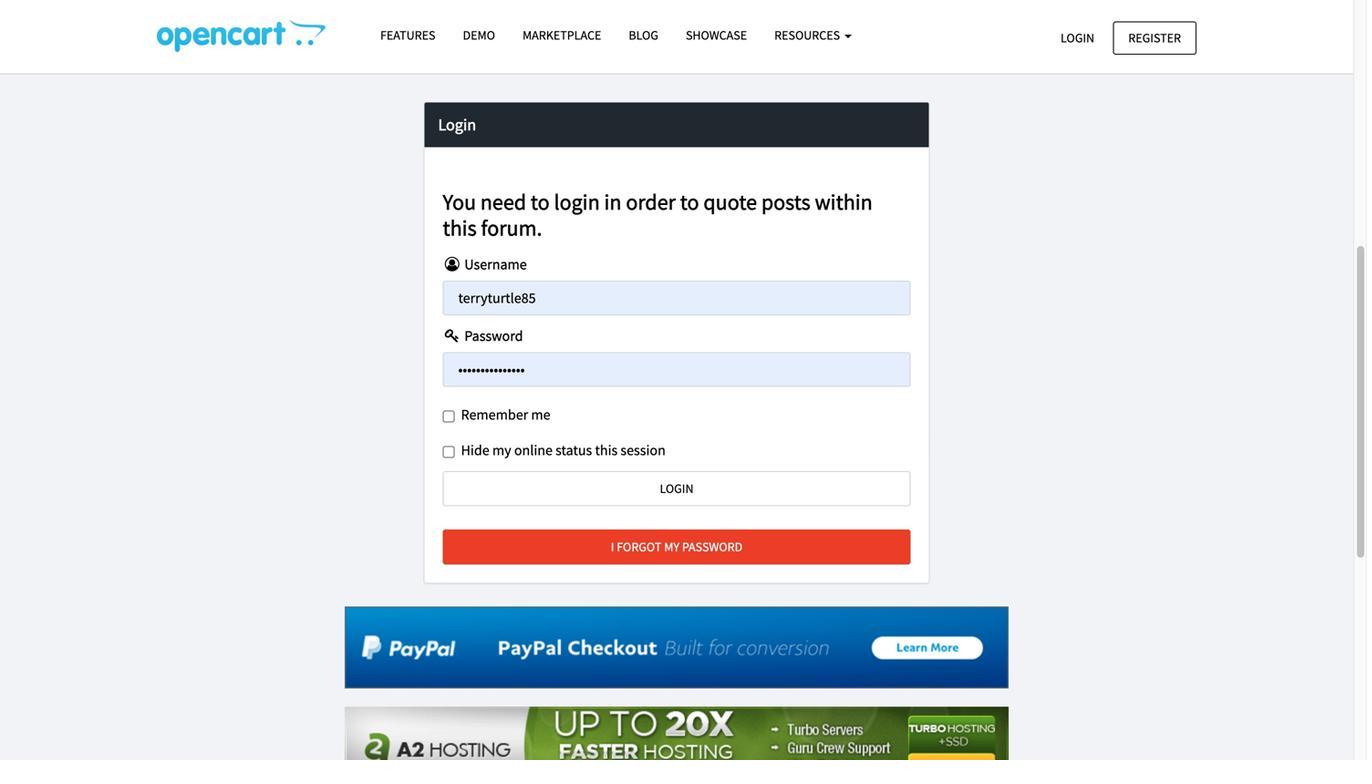 Task type: vqa. For each thing, say whether or not it's contained in the screenshot.
the home image
no



Task type: describe. For each thing, give the bounding box(es) containing it.
me
[[531, 406, 551, 424]]

1 horizontal spatial login
[[1061, 30, 1095, 46]]

resources
[[775, 27, 843, 43]]

0 vertical spatial paypal payment gateway image
[[385, 0, 969, 74]]

Password password field
[[443, 353, 911, 387]]

0 vertical spatial my
[[492, 441, 511, 459]]

login link
[[1045, 21, 1110, 55]]

i forgot my password link
[[443, 530, 911, 565]]

1 vertical spatial paypal payment gateway image
[[345, 607, 1009, 689]]

this inside 'you need to login in order to quote posts within this forum.'
[[443, 215, 477, 242]]

you need to login in order to quote posts within this forum.
[[443, 188, 873, 242]]

order
[[626, 188, 676, 216]]

you
[[443, 188, 476, 216]]

register
[[1129, 30, 1181, 46]]

2 to from the left
[[680, 188, 699, 216]]

hide my online status this session
[[461, 441, 666, 459]]

username
[[462, 255, 527, 274]]

forum.
[[481, 215, 542, 242]]

1 vertical spatial my
[[664, 539, 680, 555]]

quote
[[704, 188, 757, 216]]

key image
[[443, 329, 462, 343]]

hide
[[461, 441, 490, 459]]

features link
[[367, 19, 449, 51]]

within
[[815, 188, 873, 216]]

Username text field
[[443, 281, 911, 316]]

1 vertical spatial login
[[438, 115, 476, 135]]

status
[[556, 441, 592, 459]]

1 horizontal spatial this
[[595, 441, 618, 459]]

1 to from the left
[[531, 188, 550, 216]]

register link
[[1113, 21, 1197, 55]]

features
[[380, 27, 436, 43]]

remember me
[[461, 406, 551, 424]]

user circle o image
[[443, 257, 462, 272]]



Task type: locate. For each thing, give the bounding box(es) containing it.
login up you
[[438, 115, 476, 135]]

this up user circle o icon
[[443, 215, 477, 242]]

0 horizontal spatial this
[[443, 215, 477, 242]]

password
[[462, 327, 523, 345]]

my right forgot
[[664, 539, 680, 555]]

0 horizontal spatial to
[[531, 188, 550, 216]]

0 horizontal spatial my
[[492, 441, 511, 459]]

this right status
[[595, 441, 618, 459]]

None submit
[[443, 471, 911, 506]]

a2 hosting image
[[345, 707, 1009, 761]]

blog
[[629, 27, 658, 43]]

posts
[[761, 188, 811, 216]]

i
[[611, 539, 614, 555]]

to
[[531, 188, 550, 216], [680, 188, 699, 216]]

paypal payment gateway image
[[385, 0, 969, 74], [345, 607, 1009, 689]]

blog link
[[615, 19, 672, 51]]

need
[[480, 188, 526, 216]]

1 vertical spatial this
[[595, 441, 618, 459]]

i forgot my password
[[611, 539, 743, 555]]

showcase link
[[672, 19, 761, 51]]

demo
[[463, 27, 495, 43]]

login
[[1061, 30, 1095, 46], [438, 115, 476, 135]]

password
[[682, 539, 743, 555]]

1 horizontal spatial to
[[680, 188, 699, 216]]

resources link
[[761, 19, 866, 51]]

marketplace
[[523, 27, 601, 43]]

my right the "hide"
[[492, 441, 511, 459]]

1 horizontal spatial my
[[664, 539, 680, 555]]

remember
[[461, 406, 528, 424]]

to right order
[[680, 188, 699, 216]]

session
[[621, 441, 666, 459]]

login
[[554, 188, 600, 216]]

showcase
[[686, 27, 747, 43]]

forgot
[[617, 539, 662, 555]]

0 vertical spatial this
[[443, 215, 477, 242]]

login left register
[[1061, 30, 1095, 46]]

0 vertical spatial login
[[1061, 30, 1095, 46]]

to left the login
[[531, 188, 550, 216]]

in
[[604, 188, 622, 216]]

0 horizontal spatial login
[[438, 115, 476, 135]]

None checkbox
[[443, 411, 455, 423]]

online
[[514, 441, 553, 459]]

marketplace link
[[509, 19, 615, 51]]

demo link
[[449, 19, 509, 51]]

my
[[492, 441, 511, 459], [664, 539, 680, 555]]

None checkbox
[[443, 446, 455, 458]]

this
[[443, 215, 477, 242], [595, 441, 618, 459]]



